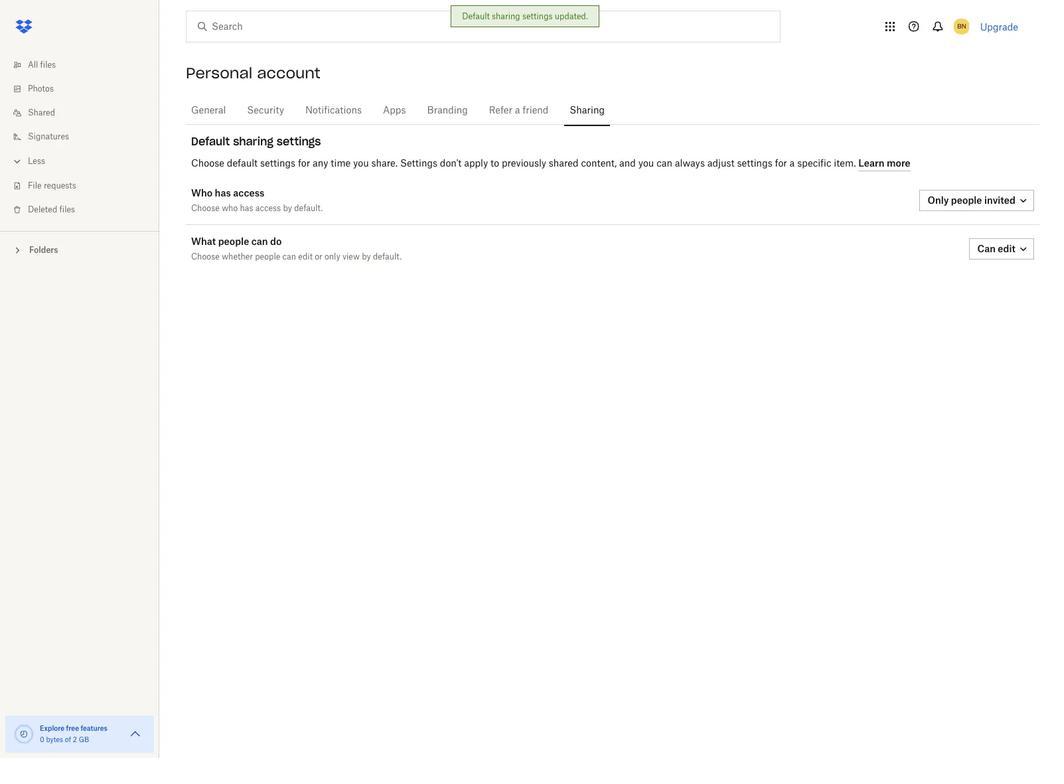 Task type: locate. For each thing, give the bounding box(es) containing it.
1 horizontal spatial can
[[283, 253, 296, 261]]

0 horizontal spatial you
[[353, 159, 369, 168]]

3 choose from the top
[[191, 253, 220, 261]]

default for default sharing settings updated.
[[462, 11, 490, 21]]

can
[[657, 159, 673, 168], [251, 236, 268, 247], [283, 253, 296, 261]]

less image
[[11, 155, 24, 168]]

item.
[[834, 159, 856, 168]]

files for all files
[[40, 61, 56, 69]]

1 horizontal spatial edit
[[998, 243, 1016, 254]]

0 vertical spatial people
[[951, 195, 982, 206]]

by up what people can do choose whether people can edit or only view by default.
[[283, 204, 292, 212]]

settings for choose default settings for any time you share. settings don't apply to previously shared content, and you can always adjust settings for a specific item. learn more
[[260, 159, 296, 168]]

requests
[[44, 182, 76, 190]]

0 vertical spatial default.
[[294, 204, 323, 212]]

0 horizontal spatial people
[[218, 236, 249, 247]]

dropbox image
[[11, 13, 37, 40]]

a inside choose default settings for any time you share. settings don't apply to previously shared content, and you can always adjust settings for a specific item. learn more
[[790, 159, 795, 168]]

1 vertical spatial can
[[251, 236, 268, 247]]

choose inside who has access choose who has access by default.
[[191, 204, 220, 212]]

1 vertical spatial choose
[[191, 204, 220, 212]]

choose inside choose default settings for any time you share. settings don't apply to previously shared content, and you can always adjust settings for a specific item. learn more
[[191, 159, 224, 168]]

a left 'specific'
[[790, 159, 795, 168]]

0 vertical spatial a
[[515, 106, 520, 116]]

upgrade
[[980, 21, 1018, 32]]

1 vertical spatial default.
[[373, 253, 402, 261]]

settings
[[522, 11, 553, 21], [277, 135, 321, 148], [260, 159, 296, 168], [737, 159, 773, 168]]

personal account
[[186, 64, 320, 82]]

2 horizontal spatial can
[[657, 159, 673, 168]]

people inside dropdown button
[[951, 195, 982, 206]]

people for only
[[951, 195, 982, 206]]

2 horizontal spatial people
[[951, 195, 982, 206]]

0 horizontal spatial files
[[40, 61, 56, 69]]

1 horizontal spatial by
[[362, 253, 371, 261]]

default
[[227, 159, 258, 168]]

share.
[[372, 159, 398, 168]]

adjust
[[708, 159, 735, 168]]

can left or
[[283, 253, 296, 261]]

settings
[[400, 159, 438, 168]]

0 vertical spatial can
[[657, 159, 673, 168]]

tab list containing general
[[186, 93, 1040, 127]]

1 horizontal spatial people
[[255, 253, 280, 261]]

edit
[[998, 243, 1016, 254], [298, 253, 313, 261]]

settings down default sharing settings
[[260, 159, 296, 168]]

default. right view
[[373, 253, 402, 261]]

can left do
[[251, 236, 268, 247]]

2 vertical spatial can
[[283, 253, 296, 261]]

default
[[462, 11, 490, 21], [191, 135, 230, 148]]

0 vertical spatial has
[[215, 187, 231, 199]]

updated.
[[555, 11, 588, 21]]

edit inside what people can do choose whether people can edit or only view by default.
[[298, 253, 313, 261]]

0 horizontal spatial edit
[[298, 253, 313, 261]]

all files link
[[11, 53, 159, 77]]

for
[[298, 159, 310, 168], [775, 159, 787, 168]]

settings right adjust on the right of page
[[737, 159, 773, 168]]

1 horizontal spatial for
[[775, 159, 787, 168]]

list
[[0, 45, 159, 231]]

default. up what people can do choose whether people can edit or only view by default.
[[294, 204, 323, 212]]

1 horizontal spatial a
[[790, 159, 795, 168]]

1 horizontal spatial sharing
[[492, 11, 520, 21]]

by right view
[[362, 253, 371, 261]]

list containing all files
[[0, 45, 159, 231]]

only
[[928, 195, 949, 206]]

0 horizontal spatial has
[[215, 187, 231, 199]]

1 vertical spatial files
[[59, 206, 75, 214]]

refer a friend tab
[[484, 95, 554, 127]]

explore free features 0 bytes of 2 gb
[[40, 724, 107, 744]]

file
[[28, 182, 42, 190]]

tab list
[[186, 93, 1040, 127]]

account
[[257, 64, 320, 82]]

0 vertical spatial by
[[283, 204, 292, 212]]

default sharing settings updated.
[[462, 11, 588, 21]]

for left 'specific'
[[775, 159, 787, 168]]

0 vertical spatial files
[[40, 61, 56, 69]]

settings for default sharing settings
[[277, 135, 321, 148]]

by inside what people can do choose whether people can edit or only view by default.
[[362, 253, 371, 261]]

free
[[66, 724, 79, 732]]

access
[[233, 187, 264, 199], [255, 204, 281, 212]]

1 horizontal spatial default
[[462, 11, 490, 21]]

0 vertical spatial default
[[462, 11, 490, 21]]

settings for default sharing settings updated.
[[522, 11, 553, 21]]

0 horizontal spatial default
[[191, 135, 230, 148]]

refer a friend
[[489, 106, 549, 116]]

you
[[353, 159, 369, 168], [639, 159, 654, 168]]

friend
[[523, 106, 549, 116]]

2 vertical spatial choose
[[191, 253, 220, 261]]

of
[[65, 737, 71, 744]]

file requests link
[[11, 174, 159, 198]]

who
[[222, 204, 238, 212]]

can
[[978, 243, 996, 254]]

default.
[[294, 204, 323, 212], [373, 253, 402, 261]]

you right the and
[[639, 159, 654, 168]]

settings up any
[[277, 135, 321, 148]]

files right deleted
[[59, 206, 75, 214]]

1 horizontal spatial has
[[240, 204, 253, 212]]

0 horizontal spatial a
[[515, 106, 520, 116]]

choose down the what
[[191, 253, 220, 261]]

has right who
[[240, 204, 253, 212]]

branding tab
[[422, 95, 473, 127]]

0 horizontal spatial by
[[283, 204, 292, 212]]

a right refer
[[515, 106, 520, 116]]

edit left or
[[298, 253, 313, 261]]

0 horizontal spatial default.
[[294, 204, 323, 212]]

files inside deleted files link
[[59, 206, 75, 214]]

edit right 'can'
[[998, 243, 1016, 254]]

choose down who
[[191, 204, 220, 212]]

folders
[[29, 245, 58, 255]]

0 vertical spatial choose
[[191, 159, 224, 168]]

specific
[[797, 159, 832, 168]]

1 vertical spatial sharing
[[233, 135, 273, 148]]

don't
[[440, 159, 462, 168]]

1 horizontal spatial files
[[59, 206, 75, 214]]

choose up who
[[191, 159, 224, 168]]

branding
[[427, 106, 468, 116]]

files
[[40, 61, 56, 69], [59, 206, 75, 214]]

gb
[[79, 737, 89, 744]]

0 horizontal spatial sharing
[[233, 135, 273, 148]]

1 choose from the top
[[191, 159, 224, 168]]

settings left updated.
[[522, 11, 553, 21]]

photos
[[28, 85, 54, 93]]

people
[[951, 195, 982, 206], [218, 236, 249, 247], [255, 253, 280, 261]]

0 horizontal spatial can
[[251, 236, 268, 247]]

learn more button
[[859, 155, 911, 171]]

2 vertical spatial people
[[255, 253, 280, 261]]

1 vertical spatial people
[[218, 236, 249, 247]]

1 horizontal spatial default.
[[373, 253, 402, 261]]

a
[[515, 106, 520, 116], [790, 159, 795, 168]]

people up "whether"
[[218, 236, 249, 247]]

0 horizontal spatial for
[[298, 159, 310, 168]]

by
[[283, 204, 292, 212], [362, 253, 371, 261]]

has
[[215, 187, 231, 199], [240, 204, 253, 212]]

learn
[[859, 157, 885, 168]]

1 vertical spatial default
[[191, 135, 230, 148]]

choose
[[191, 159, 224, 168], [191, 204, 220, 212], [191, 253, 220, 261]]

signatures link
[[11, 125, 159, 149]]

signatures
[[28, 133, 69, 141]]

sharing left updated.
[[492, 11, 520, 21]]

people right only
[[951, 195, 982, 206]]

access up who
[[233, 187, 264, 199]]

can left the always
[[657, 159, 673, 168]]

shared link
[[11, 101, 159, 125]]

security
[[247, 106, 284, 116]]

only people invited
[[928, 195, 1016, 206]]

bn
[[957, 22, 966, 31]]

1 horizontal spatial you
[[639, 159, 654, 168]]

for left any
[[298, 159, 310, 168]]

people down do
[[255, 253, 280, 261]]

and
[[620, 159, 636, 168]]

all
[[28, 61, 38, 69]]

2 choose from the top
[[191, 204, 220, 212]]

1 vertical spatial a
[[790, 159, 795, 168]]

files right all
[[40, 61, 56, 69]]

only
[[325, 253, 340, 261]]

sharing
[[492, 11, 520, 21], [233, 135, 273, 148]]

has up who
[[215, 187, 231, 199]]

explore
[[40, 724, 65, 732]]

you right the time
[[353, 159, 369, 168]]

do
[[270, 236, 282, 247]]

files inside all files link
[[40, 61, 56, 69]]

sharing up default
[[233, 135, 273, 148]]

can inside choose default settings for any time you share. settings don't apply to previously shared content, and you can always adjust settings for a specific item. learn more
[[657, 159, 673, 168]]

0 vertical spatial sharing
[[492, 11, 520, 21]]

access up do
[[255, 204, 281, 212]]

1 vertical spatial by
[[362, 253, 371, 261]]



Task type: vqa. For each thing, say whether or not it's contained in the screenshot.
added
no



Task type: describe. For each thing, give the bounding box(es) containing it.
what people can do choose whether people can edit or only view by default.
[[191, 236, 402, 261]]

sharing tab
[[565, 95, 610, 127]]

by inside who has access choose who has access by default.
[[283, 204, 292, 212]]

to
[[491, 159, 499, 168]]

personal
[[186, 64, 252, 82]]

default sharing settings
[[191, 135, 321, 148]]

2 you from the left
[[639, 159, 654, 168]]

whether
[[222, 253, 253, 261]]

folders button
[[0, 240, 159, 260]]

1 you from the left
[[353, 159, 369, 168]]

1 for from the left
[[298, 159, 310, 168]]

invited
[[985, 195, 1016, 206]]

file requests
[[28, 182, 76, 190]]

previously
[[502, 159, 546, 168]]

bn button
[[951, 16, 972, 37]]

always
[[675, 159, 705, 168]]

default. inside what people can do choose whether people can edit or only view by default.
[[373, 253, 402, 261]]

can edit
[[978, 243, 1016, 254]]

2
[[73, 737, 77, 744]]

notifications
[[305, 106, 362, 116]]

notifications tab
[[300, 95, 367, 127]]

files for deleted files
[[59, 206, 75, 214]]

deleted files link
[[11, 198, 159, 222]]

apps
[[383, 106, 406, 116]]

bytes
[[46, 737, 63, 744]]

deleted
[[28, 206, 57, 214]]

who has access choose who has access by default.
[[191, 187, 323, 212]]

default. inside who has access choose who has access by default.
[[294, 204, 323, 212]]

edit inside popup button
[[998, 243, 1016, 254]]

deleted files
[[28, 206, 75, 214]]

0 vertical spatial access
[[233, 187, 264, 199]]

general
[[191, 106, 226, 116]]

default for default sharing settings
[[191, 135, 230, 148]]

sharing
[[570, 106, 605, 116]]

sharing for default sharing settings updated.
[[492, 11, 520, 21]]

view
[[343, 253, 360, 261]]

apps tab
[[378, 95, 411, 127]]

features
[[81, 724, 107, 732]]

or
[[315, 253, 323, 261]]

time
[[331, 159, 351, 168]]

quota usage element
[[13, 724, 35, 745]]

all files
[[28, 61, 56, 69]]

shared
[[28, 109, 55, 117]]

apply
[[464, 159, 488, 168]]

a inside tab
[[515, 106, 520, 116]]

sharing for default sharing settings
[[233, 135, 273, 148]]

general tab
[[186, 95, 231, 127]]

shared
[[549, 159, 579, 168]]

photos link
[[11, 77, 159, 101]]

any
[[313, 159, 328, 168]]

0
[[40, 737, 44, 744]]

choose inside what people can do choose whether people can edit or only view by default.
[[191, 253, 220, 261]]

choose default settings for any time you share. settings don't apply to previously shared content, and you can always adjust settings for a specific item. learn more
[[191, 157, 911, 168]]

less
[[28, 157, 45, 165]]

only people invited button
[[920, 190, 1034, 211]]

can edit button
[[970, 238, 1034, 260]]

Search text field
[[212, 19, 753, 34]]

1 vertical spatial access
[[255, 204, 281, 212]]

content,
[[581, 159, 617, 168]]

more
[[887, 157, 911, 168]]

2 for from the left
[[775, 159, 787, 168]]

1 vertical spatial has
[[240, 204, 253, 212]]

people for what
[[218, 236, 249, 247]]

refer
[[489, 106, 513, 116]]

what
[[191, 236, 216, 247]]

upgrade link
[[980, 21, 1018, 32]]

who
[[191, 187, 213, 199]]

security tab
[[242, 95, 290, 127]]



